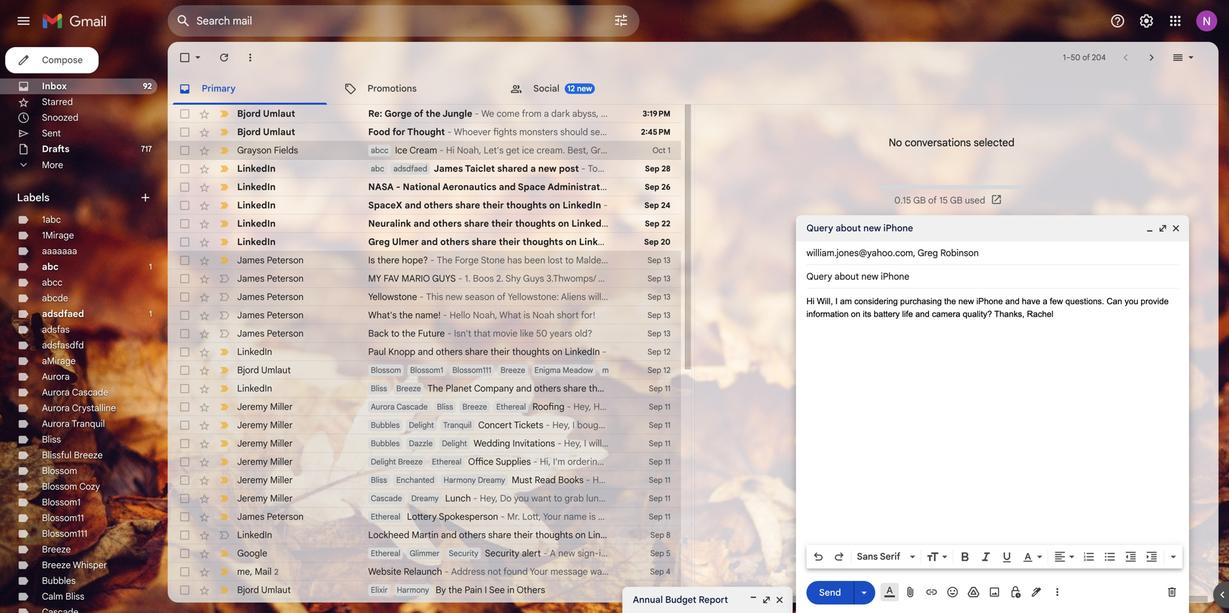 Task type: locate. For each thing, give the bounding box(es) containing it.
a inside hi will, i am considering purchasing the new iphone and have a few questions. can you provide information on its battery life and camera quality? thanks, rachel
[[1043, 297, 1048, 307]]

1 horizontal spatial pop out image
[[1158, 223, 1168, 234]]

1 horizontal spatial security
[[485, 548, 519, 560]]

policies
[[984, 554, 1011, 564]]

james for what's the name!
[[237, 310, 265, 321]]

Search mail text field
[[197, 14, 577, 28]]

insert emoji ‪(⌘⇧2)‬ image
[[946, 586, 959, 600]]

pop out image inside query about new iphone dialog
[[1158, 223, 1168, 234]]

james for back to the future
[[237, 328, 265, 340]]

office
[[468, 457, 494, 468]]

sep for 26th row from the top
[[650, 586, 664, 596]]

50
[[1071, 53, 1081, 63], [536, 328, 547, 340]]

noah, up that
[[473, 310, 497, 321]]

jeremy miller for roofing
[[237, 402, 293, 413]]

1 vertical spatial blossom1
[[42, 497, 81, 509]]

lost
[[548, 255, 563, 266]]

0 vertical spatial 50
[[1071, 53, 1081, 63]]

close image
[[1171, 223, 1181, 234], [774, 596, 785, 606]]

7 important according to google magic. switch from the top
[[218, 236, 231, 249]]

alendria?!
[[751, 255, 792, 266]]

on inside "link"
[[566, 237, 577, 248]]

2 not important switch from the top
[[218, 291, 231, 304]]

0 horizontal spatial aurora cascade
[[42, 387, 108, 399]]

abcc for abcc ice cream - hi noah, let's get ice cream. best, grayson
[[371, 146, 389, 156]]

None checkbox
[[178, 51, 191, 64], [178, 493, 191, 506], [178, 511, 191, 524], [178, 548, 191, 561], [178, 584, 191, 598], [178, 51, 191, 64], [178, 493, 191, 506], [178, 511, 191, 524], [178, 548, 191, 561], [178, 584, 191, 598]]

7 11 from the top
[[665, 494, 671, 504]]

4 miller from the top
[[270, 457, 293, 468]]

aurora up the aurora tranquil link
[[42, 403, 70, 414]]

1 vertical spatial 50
[[536, 328, 547, 340]]

row down the thought
[[168, 142, 681, 160]]

27 row from the top
[[168, 600, 681, 614]]

None search field
[[168, 5, 639, 37]]

sep 8
[[650, 531, 671, 541]]

20
[[661, 238, 671, 247]]

blossom1 down knopp
[[410, 366, 443, 376]]

their down movie
[[491, 347, 510, 358]]

the down "bjord umlaut" row
[[428, 383, 443, 395]]

hi right cream
[[446, 145, 455, 156]]

important according to google magic. switch for 17th row from the top of the no conversations selected main content
[[218, 419, 231, 432]]

sep 4 up mon, sep 4, 2023, 6:00 am 'element'
[[650, 586, 671, 596]]

1 vertical spatial adsdfaed
[[42, 309, 84, 320]]

blossom1
[[410, 366, 443, 376], [42, 497, 81, 509]]

1 horizontal spatial gb
[[950, 195, 963, 206]]

james peterson for my fav mario guys
[[237, 273, 304, 285]]

12 inside "bjord umlaut" row
[[663, 366, 671, 376]]

4 row from the top
[[168, 160, 681, 178]]

6 jeremy miller from the top
[[237, 493, 293, 505]]

sep 11 for must read books -
[[649, 476, 671, 486]]

aurora down paul
[[371, 403, 395, 412]]

information
[[807, 310, 849, 319]]

12 for bjord umlaut
[[663, 366, 671, 376]]

by
[[436, 585, 446, 597]]

0 vertical spatial 12
[[567, 84, 575, 94]]

0 horizontal spatial a
[[530, 163, 536, 175]]

peterson for my
[[267, 273, 304, 285]]

6 11 from the top
[[665, 476, 671, 486]]

3 bjord umlaut from the top
[[237, 365, 291, 376]]

gb right 0.15
[[913, 195, 926, 206]]

ethereal inside ethereal lottery spokesperson -
[[371, 513, 400, 523]]

2 vertical spatial bubbles
[[42, 576, 76, 587]]

more options image
[[1054, 586, 1061, 600]]

1 vertical spatial abcc
[[42, 277, 63, 289]]

abc up the abcc link
[[42, 261, 59, 273]]

not important switch
[[218, 273, 231, 286], [218, 291, 231, 304], [218, 309, 231, 322], [218, 328, 231, 341]]

spacex and others share their thoughts on linkedin -
[[368, 200, 610, 211]]

breeze up cozy on the left bottom
[[74, 450, 103, 462]]

content.
[[689, 181, 727, 193]]

1 sep 13 from the top
[[648, 256, 671, 266]]

indent more ‪(⌘])‬ image
[[1145, 551, 1158, 564]]

blossom1 inside "bjord umlaut" row
[[410, 366, 443, 376]]

0 horizontal spatial abc
[[42, 261, 59, 273]]

row containing grayson fields
[[168, 142, 681, 160]]

4 sep 11 from the top
[[649, 439, 671, 449]]

row down glimmer
[[168, 563, 681, 582]]

2 miller from the top
[[270, 420, 293, 431]]

6 peterson from the top
[[267, 512, 304, 523]]

2 vertical spatial blossom
[[42, 482, 77, 493]]

share down meadow
[[563, 383, 586, 395]]

and up thanks,
[[1005, 297, 1020, 307]]

of for the
[[414, 108, 423, 120]]

3 13 from the top
[[663, 293, 671, 302]]

3.thwomps/
[[546, 273, 596, 285]]

umlaut for sep 4
[[261, 585, 291, 597]]

new inside social, 12 new messages, tab
[[577, 84, 592, 94]]

sep 12 inside "bjord umlaut" row
[[648, 366, 671, 376]]

sep for 14th row from the top
[[648, 348, 661, 357]]

dreamy down the office
[[478, 476, 505, 486]]

peterson for back
[[267, 328, 304, 340]]

gb
[[913, 195, 926, 206], [950, 195, 963, 206]]

row up hope?
[[168, 233, 681, 252]]

1 horizontal spatial aurora cascade
[[371, 403, 428, 412]]

yellowstone:
[[508, 292, 559, 303]]

15 important according to google magic. switch from the top
[[218, 456, 231, 469]]

abcc inside labels navigation
[[42, 277, 63, 289]]

1 vertical spatial i
[[485, 585, 487, 597]]

6 sep 11 from the top
[[649, 476, 671, 486]]

blissful
[[42, 450, 72, 462]]

national
[[403, 181, 440, 193]]

sans
[[857, 552, 878, 563]]

2 sep 4 from the top
[[650, 586, 671, 596]]

years
[[550, 328, 572, 340]]

, left mail
[[250, 567, 252, 578]]

james for my fav mario guys
[[237, 273, 265, 285]]

abcc down abc link on the top left of the page
[[42, 277, 63, 289]]

abcc inside the abcc ice cream - hi noah, let's get ice cream. best, grayson
[[371, 146, 389, 156]]

1 vertical spatial cascade
[[397, 403, 428, 412]]

,
[[913, 248, 916, 259], [250, 567, 252, 578]]

0 horizontal spatial abcc
[[42, 277, 63, 289]]

0 vertical spatial blossom111
[[452, 366, 491, 376]]

fields
[[274, 145, 298, 156]]

bjord umlaut inside row
[[237, 365, 291, 376]]

breeze inside "bjord umlaut" row
[[501, 366, 525, 376]]

peterson for yellowstone
[[267, 292, 304, 303]]

0 vertical spatial blossom1
[[410, 366, 443, 376]]

blossom down blissful
[[42, 466, 77, 477]]

1 horizontal spatial tranquil
[[443, 421, 472, 431]]

what up twhacks
[[618, 255, 640, 266]]

1 vertical spatial aurora cascade
[[371, 403, 428, 412]]

row down knopp
[[168, 380, 698, 398]]

1 horizontal spatial hi
[[807, 297, 815, 307]]

share
[[455, 200, 480, 211], [464, 218, 489, 230], [472, 237, 497, 248], [465, 347, 488, 358], [563, 383, 586, 395], [488, 530, 511, 542]]

on inside hi will, i am considering purchasing the new iphone and have a few questions. can you provide information on its battery life and camera quality? thanks, rachel
[[851, 310, 861, 319]]

0 vertical spatial adsdfaed
[[393, 164, 427, 174]]

linkedin
[[237, 163, 276, 175], [237, 181, 276, 193], [237, 200, 276, 211], [563, 200, 601, 211], [237, 218, 276, 230], [572, 218, 610, 230], [237, 237, 276, 248], [579, 237, 618, 248], [237, 347, 272, 358], [565, 347, 600, 358], [237, 383, 272, 395], [663, 383, 698, 395], [237, 530, 272, 542], [588, 530, 623, 542]]

0 vertical spatial pop out image
[[1158, 223, 1168, 234]]

25 row from the top
[[168, 563, 681, 582]]

0 vertical spatial close image
[[1171, 223, 1181, 234]]

1 jeremy miller from the top
[[237, 402, 293, 413]]

1 horizontal spatial greg
[[918, 248, 938, 259]]

13 important according to google magic. switch from the top
[[218, 419, 231, 432]]

24 row from the top
[[168, 545, 681, 563]]

bulleted list ‪(⌘⇧8)‬ image
[[1103, 551, 1116, 564]]

cascade down enchanted
[[371, 494, 402, 504]]

row down "bjord umlaut" row
[[168, 398, 681, 417]]

3 miller from the top
[[270, 438, 293, 450]]

Subject field
[[807, 271, 1179, 284]]

11 for must read books -
[[665, 476, 671, 486]]

12 important according to google magic. switch from the top
[[218, 401, 231, 414]]

breeze whisper
[[42, 560, 107, 572]]

11 important according to google magic. switch from the top
[[218, 383, 231, 396]]

22 row from the top
[[168, 508, 681, 527]]

greg inside query about new iphone dialog
[[918, 248, 938, 259]]

of left 15
[[928, 195, 937, 206]]

sep for 17th row from the bottom of the no conversations selected main content
[[648, 293, 661, 302]]

security for security
[[449, 549, 478, 559]]

pain
[[465, 585, 482, 597]]

primary tab
[[168, 73, 332, 105]]

jeremy miller
[[237, 402, 293, 413], [237, 420, 293, 431], [237, 438, 293, 450], [237, 457, 293, 468], [237, 475, 293, 486], [237, 493, 293, 505]]

pop out image
[[1158, 223, 1168, 234], [761, 596, 772, 606]]

noah, for what
[[473, 310, 497, 321]]

check
[[729, 181, 757, 193]]

0.15
[[894, 195, 911, 206]]

and up ulmer
[[414, 218, 430, 230]]

jeremy for must read books
[[237, 475, 268, 486]]

4 11 from the top
[[665, 439, 671, 449]]

sep for tenth row from the bottom of the no conversations selected main content
[[649, 439, 663, 449]]

shy
[[506, 273, 521, 285]]

dreamy up the 'lottery'
[[411, 494, 439, 504]]

row up martin
[[168, 508, 681, 527]]

refresh image
[[218, 51, 231, 64]]

new up quality?
[[959, 297, 974, 307]]

enchanted
[[396, 476, 434, 486]]

4 jeremy from the top
[[237, 457, 268, 468]]

Message Body text field
[[807, 295, 1179, 542]]

dreamy
[[478, 476, 505, 486], [411, 494, 439, 504]]

0 vertical spatial sep 4
[[650, 568, 671, 578]]

0 vertical spatial blossom
[[371, 366, 401, 376]]

bliss right calm
[[65, 592, 84, 603]]

name!
[[415, 310, 441, 321]]

yellowstone
[[368, 292, 417, 303]]

0 vertical spatial iphone
[[883, 223, 913, 234]]

and inside "link"
[[421, 237, 438, 248]]

i left am
[[835, 297, 838, 307]]

new inside hi will, i am considering purchasing the new iphone and have a few questions. can you provide information on its battery life and camera quality? thanks, rachel
[[959, 297, 974, 307]]

harmony up lunch
[[444, 476, 476, 486]]

1 vertical spatial abc
[[42, 261, 59, 273]]

1 4 from the top
[[666, 568, 671, 578]]

3 11 from the top
[[665, 421, 671, 431]]

james peterson for is there hope?
[[237, 255, 304, 266]]

1 gb from the left
[[913, 195, 926, 206]]

6 jeremy from the top
[[237, 493, 268, 505]]

0 vertical spatial ,
[[913, 248, 916, 259]]

1 horizontal spatial abc
[[371, 164, 384, 174]]

row up dazzle
[[168, 417, 681, 435]]

sep 13 for maldenia.
[[648, 256, 671, 266]]

i inside main content
[[485, 585, 487, 597]]

books
[[558, 475, 584, 486]]

0 horizontal spatial dreamy
[[411, 494, 439, 504]]

1 horizontal spatial iphone
[[976, 297, 1003, 307]]

questions.
[[1066, 297, 1104, 307]]

1 vertical spatial a
[[1043, 297, 1048, 307]]

2 sep 13 from the top
[[648, 274, 671, 284]]

sep 22
[[645, 219, 671, 229]]

8 row from the top
[[168, 233, 681, 252]]

bjord umlaut for 2:45 pm
[[237, 126, 295, 138]]

sep 20
[[644, 238, 671, 247]]

1 11 from the top
[[665, 384, 671, 394]]

1 horizontal spatial close image
[[1171, 223, 1181, 234]]

sep for 12th row from the bottom of the no conversations selected main content
[[649, 403, 663, 412]]

new inside nasa - national aeronautics and space administration just posted new content. check it out! link
[[669, 181, 687, 193]]

tranquil down planet
[[443, 421, 472, 431]]

underline ‪(⌘u)‬ image
[[1000, 552, 1014, 565]]

their up has
[[499, 237, 520, 248]]

0 vertical spatial aurora cascade
[[42, 387, 108, 399]]

of
[[1083, 53, 1090, 63], [414, 108, 423, 120], [928, 195, 937, 206], [497, 292, 506, 303]]

8 sep 11 from the top
[[649, 513, 671, 523]]

2 important according to google magic. switch from the top
[[218, 144, 231, 157]]

row up national
[[168, 160, 681, 178]]

follow link to manage storage image
[[991, 194, 1004, 207]]

2 sep 12 from the top
[[648, 366, 671, 376]]

the
[[426, 108, 441, 120], [944, 297, 956, 307], [399, 310, 413, 321], [402, 328, 416, 340], [448, 585, 462, 597]]

umlaut inside row
[[261, 365, 291, 376]]

1 horizontal spatial blossom1
[[410, 366, 443, 376]]

2 horizontal spatial to
[[719, 255, 727, 266]]

report
[[699, 595, 728, 606]]

2 jeremy miller from the top
[[237, 420, 293, 431]]

0 horizontal spatial hi
[[446, 145, 455, 156]]

their up neuralink and others share their thoughts on linkedin
[[483, 200, 504, 211]]

0 horizontal spatial harmony
[[397, 586, 429, 596]]

important according to google magic. switch for 9th row
[[218, 254, 231, 267]]

4 for -
[[666, 568, 671, 578]]

2 13 from the top
[[663, 274, 671, 284]]

jeremy for concert tickets
[[237, 420, 268, 431]]

0 horizontal spatial gb
[[913, 195, 926, 206]]

more
[[642, 255, 664, 266]]

3 not important switch from the top
[[218, 309, 231, 322]]

noah, up taiclet
[[457, 145, 481, 156]]

sep 4 down sep 5
[[650, 568, 671, 578]]

3 peterson from the top
[[267, 292, 304, 303]]

0 vertical spatial what
[[618, 255, 640, 266]]

more formatting options image
[[1167, 551, 1180, 564]]

1 vertical spatial blossom111
[[42, 529, 87, 540]]

what left is
[[499, 310, 521, 321]]

promotions
[[368, 83, 417, 94]]

is
[[368, 255, 375, 266]]

share up the security alert -
[[488, 530, 511, 542]]

close image right minimize image
[[774, 596, 785, 606]]

5 miller from the top
[[270, 475, 293, 486]]

close image for annual budget report
[[774, 596, 785, 606]]

blossom111
[[452, 366, 491, 376], [42, 529, 87, 540]]

1 horizontal spatial adsdfaed
[[393, 164, 427, 174]]

1 horizontal spatial dreamy
[[478, 476, 505, 486]]

0 vertical spatial delight
[[409, 421, 434, 431]]

blossom down paul
[[371, 366, 401, 376]]

sep 12 for bjord umlaut
[[648, 366, 671, 376]]

2 row from the top
[[168, 123, 681, 142]]

blossom down blossom link
[[42, 482, 77, 493]]

jeremy miller for wedding
[[237, 438, 293, 450]]

and down james taiclet shared a new post - in the left of the page
[[499, 181, 516, 193]]

4 up mon, sep 4, 2023, 6:00 am 'element'
[[666, 586, 671, 596]]

company
[[474, 383, 514, 395]]

gmail image
[[42, 8, 113, 34]]

mon, sep 4, 2023, 6:00 am element
[[650, 603, 671, 614]]

6 important according to google magic. switch from the top
[[218, 218, 231, 231]]

7 sep 11 from the top
[[649, 494, 671, 504]]

jeremy miller for concert
[[237, 420, 293, 431]]

amirage link
[[42, 356, 76, 367]]

row up ulmer
[[168, 215, 681, 233]]

miller for office supplies
[[270, 457, 293, 468]]

neuralink
[[368, 218, 411, 230]]

important according to google magic. switch
[[218, 126, 231, 139], [218, 144, 231, 157], [218, 162, 231, 176], [218, 181, 231, 194], [218, 199, 231, 212], [218, 218, 231, 231], [218, 236, 231, 249], [218, 254, 231, 267], [218, 346, 231, 359], [218, 364, 231, 377], [218, 383, 231, 396], [218, 401, 231, 414], [218, 419, 231, 432], [218, 438, 231, 451], [218, 456, 231, 469], [218, 474, 231, 487]]

blossom for blossom link
[[42, 466, 77, 477]]

query about new iphone dialog
[[796, 216, 1189, 614]]

undo ‪(⌘z)‬ image
[[812, 551, 825, 564]]

0 vertical spatial abc
[[371, 164, 384, 174]]

iphone
[[883, 223, 913, 234], [976, 297, 1003, 307]]

7 row from the top
[[168, 215, 681, 233]]

1 horizontal spatial harmony
[[444, 476, 476, 486]]

0 horizontal spatial ,
[[250, 567, 252, 578]]

short
[[557, 310, 579, 321]]

row down taiclet
[[168, 178, 786, 197]]

1 vertical spatial blossom
[[42, 466, 77, 477]]

1 vertical spatial sep 4
[[650, 586, 671, 596]]

16 important according to google magic. switch from the top
[[218, 474, 231, 487]]

sep 4 for -
[[650, 568, 671, 578]]

miller for must read books
[[270, 475, 293, 486]]

1 vertical spatial close image
[[774, 596, 785, 606]]

breeze down blossom111 link
[[42, 544, 71, 556]]

bubbles for concert tickets -
[[371, 421, 400, 431]]

0 vertical spatial 4
[[666, 568, 671, 578]]

3 james peterson from the top
[[237, 292, 304, 303]]

miller for concert tickets
[[270, 420, 293, 431]]

jeremy for office supplies
[[237, 457, 268, 468]]

row down name!
[[168, 325, 681, 343]]

3 sep 11 from the top
[[649, 421, 671, 431]]

0 vertical spatial abcc
[[371, 146, 389, 156]]

sep 11 for concert tickets -
[[649, 421, 671, 431]]

1 vertical spatial the
[[428, 383, 443, 395]]

0 horizontal spatial security
[[449, 549, 478, 559]]

mario
[[402, 273, 430, 285]]

11 for roofing -
[[665, 403, 671, 412]]

greg left robinson
[[918, 248, 938, 259]]

3 jeremy miller from the top
[[237, 438, 293, 450]]

blossom1 link
[[42, 497, 81, 509]]

1 james peterson from the top
[[237, 255, 304, 266]]

4 james peterson from the top
[[237, 310, 304, 321]]

0 horizontal spatial pop out image
[[761, 596, 772, 606]]

toggle confidential mode image
[[1009, 586, 1022, 600]]

adsdfaed inside no conversations selected main content
[[393, 164, 427, 174]]

adsdfaed down ice
[[393, 164, 427, 174]]

, inside query about new iphone dialog
[[913, 248, 916, 259]]

3 row from the top
[[168, 142, 681, 160]]

lunch
[[445, 493, 471, 505]]

aliens
[[561, 292, 586, 303]]

1 horizontal spatial blossom111
[[452, 366, 491, 376]]

the up camera
[[944, 297, 956, 307]]

0 horizontal spatial blossom111
[[42, 529, 87, 540]]

security for security alert -
[[485, 548, 519, 560]]

to right do
[[719, 255, 727, 266]]

me , mail 2
[[237, 567, 278, 578]]

annual budget report
[[633, 595, 728, 606]]

ethereal down dazzle
[[432, 458, 462, 467]]

ethereal up concert tickets -
[[496, 403, 526, 412]]

13 for maldenia.
[[663, 256, 671, 266]]

aurora for "aurora crystalline" link
[[42, 403, 70, 414]]

5 13 from the top
[[663, 329, 671, 339]]

5 sep 11 from the top
[[649, 458, 671, 467]]

50 right like
[[536, 328, 547, 340]]

insert signature image
[[1030, 586, 1043, 600]]

miller
[[270, 402, 293, 413], [270, 420, 293, 431], [270, 438, 293, 450], [270, 457, 293, 468], [270, 475, 293, 486], [270, 493, 293, 505]]

0 horizontal spatial adsdfaed
[[42, 309, 84, 320]]

pop out image right minimize image
[[761, 596, 772, 606]]

important according to google magic. switch for 26th row from the bottom of the no conversations selected main content
[[218, 126, 231, 139]]

breeze
[[501, 366, 525, 376], [396, 384, 421, 394], [462, 403, 487, 412], [74, 450, 103, 462], [398, 458, 423, 467], [42, 544, 71, 556], [42, 560, 71, 572]]

new down the cream.
[[538, 163, 557, 175]]

row up the thought
[[168, 105, 681, 123]]

1 horizontal spatial a
[[1043, 297, 1048, 307]]

3 important according to google magic. switch from the top
[[218, 162, 231, 176]]

0 vertical spatial cascade
[[72, 387, 108, 399]]

1 horizontal spatial abcc
[[371, 146, 389, 156]]

tranquil inside labels navigation
[[72, 419, 105, 430]]

· down details
[[948, 554, 950, 564]]

11 row from the top
[[168, 288, 681, 307]]

4 bjord from the top
[[237, 585, 259, 597]]

abc inside labels navigation
[[42, 261, 59, 273]]

10 important according to google magic. switch from the top
[[218, 364, 231, 377]]

1 horizontal spatial ,
[[913, 248, 916, 259]]

grayson left fields
[[237, 145, 272, 156]]

hi
[[446, 145, 455, 156], [807, 297, 815, 307]]

, inside row
[[250, 567, 252, 578]]

3 bjord from the top
[[237, 365, 259, 376]]

maldenia.
[[576, 255, 616, 266]]

1 sep 12 from the top
[[648, 348, 671, 357]]

main menu image
[[16, 13, 31, 29]]

a inside main content
[[530, 163, 536, 175]]

sep for 8th row
[[644, 238, 659, 247]]

row
[[168, 105, 681, 123], [168, 123, 681, 142], [168, 142, 681, 160], [168, 160, 681, 178], [168, 178, 786, 197], [168, 197, 681, 215], [168, 215, 681, 233], [168, 233, 681, 252], [168, 252, 792, 270], [168, 270, 681, 288], [168, 288, 681, 307], [168, 307, 681, 325], [168, 325, 681, 343], [168, 343, 681, 362], [168, 380, 698, 398], [168, 398, 681, 417], [168, 417, 681, 435], [168, 435, 681, 453], [168, 453, 681, 472], [168, 472, 681, 490], [168, 490, 681, 508], [168, 508, 681, 527], [168, 527, 681, 545], [168, 545, 681, 563], [168, 563, 681, 582], [168, 582, 681, 600], [168, 600, 681, 614]]

cascade inside labels navigation
[[72, 387, 108, 399]]

crystalline
[[72, 403, 116, 414]]

1 vertical spatial ,
[[250, 567, 252, 578]]

of left "204"
[[1083, 53, 1090, 63]]

row down delight breeze
[[168, 472, 681, 490]]

bjord inside row
[[237, 365, 259, 376]]

0 horizontal spatial close image
[[774, 596, 785, 606]]

8 important according to google magic. switch from the top
[[218, 254, 231, 267]]

important according to google magic. switch for row containing grayson fields
[[218, 144, 231, 157]]

breeze whisper link
[[42, 560, 107, 572]]

row up the future in the bottom left of the page
[[168, 307, 681, 325]]

greg inside "link"
[[368, 237, 390, 248]]

of up the thought
[[414, 108, 423, 120]]

row up name!
[[168, 288, 681, 307]]

1 important according to google magic. switch from the top
[[218, 126, 231, 139]]

tab list
[[168, 73, 1219, 105]]

23 row from the top
[[168, 527, 681, 545]]

no
[[889, 136, 902, 149]]

sep 13 for old?
[[648, 329, 671, 339]]

4 jeremy miller from the top
[[237, 457, 293, 468]]

0 vertical spatial noah,
[[457, 145, 481, 156]]

1 vertical spatial bubbles
[[371, 439, 400, 449]]

717
[[141, 144, 152, 154]]

1 not important switch from the top
[[218, 273, 231, 286]]

1 horizontal spatial 50
[[1071, 53, 1081, 63]]

peterson for is
[[267, 255, 304, 266]]

0 vertical spatial i
[[835, 297, 838, 307]]

1
[[1063, 53, 1066, 63], [668, 146, 671, 156], [149, 262, 152, 272], [149, 310, 152, 319]]

their down meadow
[[589, 383, 608, 395]]

in
[[507, 585, 515, 597]]

4 bjord umlaut from the top
[[237, 585, 291, 597]]

1 vertical spatial 12
[[663, 348, 671, 357]]

1 vertical spatial noah,
[[473, 310, 497, 321]]

1 horizontal spatial i
[[835, 297, 838, 307]]

2 horizontal spatial delight
[[442, 439, 467, 449]]

row up the 'lottery'
[[168, 490, 681, 508]]

bjord umlaut for sep 4
[[237, 585, 291, 597]]

abc inside no conversations selected main content
[[371, 164, 384, 174]]

and up hope?
[[421, 237, 438, 248]]

not important switch for yellowstone
[[218, 291, 231, 304]]

gb right 15
[[950, 195, 963, 206]]

others
[[517, 585, 545, 597]]

james peterson
[[237, 255, 304, 266], [237, 273, 304, 285], [237, 292, 304, 303], [237, 310, 304, 321], [237, 328, 304, 340], [237, 512, 304, 523]]

i inside hi will, i am considering purchasing the new iphone and have a few questions. can you provide information on its battery life and camera quality? thanks, rachel
[[835, 297, 838, 307]]

row up delight breeze
[[168, 435, 681, 453]]

0 horizontal spatial greg
[[368, 237, 390, 248]]

important according to google magic. switch for 20th row
[[218, 474, 231, 487]]

knopp
[[388, 347, 415, 358]]

2 4 from the top
[[666, 586, 671, 596]]

0 horizontal spatial 50
[[536, 328, 547, 340]]

more send options image
[[858, 587, 871, 600]]

0.15 gb of 15 gb used
[[894, 195, 985, 206]]

drafts
[[42, 143, 70, 155]]

snoozed
[[42, 112, 78, 124]]

1 vertical spatial 4
[[666, 586, 671, 596]]

1 · from the left
[[916, 554, 918, 564]]

blossom111 inside "bjord umlaut" row
[[452, 366, 491, 376]]

row up "boos"
[[168, 252, 792, 270]]

aurora up the 'bliss' link
[[42, 419, 70, 430]]

iphone up the william.jones@yahoo.com , greg robinson
[[883, 223, 913, 234]]

2 bjord from the top
[[237, 126, 261, 138]]

20 row from the top
[[168, 472, 681, 490]]

sent link
[[42, 128, 61, 139]]

umlaut for 2:45 pm
[[263, 126, 295, 138]]

50 left "204"
[[1071, 53, 1081, 63]]

1 vertical spatial pop out image
[[761, 596, 772, 606]]

share down aeronautics
[[455, 200, 480, 211]]

of for 204
[[1083, 53, 1090, 63]]

2 jeremy from the top
[[237, 420, 268, 431]]

sep 5
[[650, 549, 671, 559]]

iphone inside hi will, i am considering purchasing the new iphone and have a few questions. can you provide information on its battery life and camera quality? thanks, rachel
[[976, 297, 1003, 307]]

15 row from the top
[[168, 380, 698, 398]]

sep for 15th row from the bottom of the no conversations selected main content
[[648, 329, 661, 339]]

must
[[512, 475, 532, 486]]

11 for concert tickets -
[[665, 421, 671, 431]]

i left see
[[485, 585, 487, 597]]

important according to google magic. switch for sixth row from the top
[[218, 199, 231, 212]]

battery
[[874, 310, 900, 319]]

1 sep 4 from the top
[[650, 568, 671, 578]]

the up the guys
[[437, 255, 453, 266]]

insert link ‪(⌘k)‬ image
[[925, 586, 938, 600]]

1 jeremy from the top
[[237, 402, 268, 413]]

just
[[616, 181, 633, 193]]

support image
[[1110, 13, 1126, 29]]

4 not important switch from the top
[[218, 328, 231, 341]]

harmony for harmony dreamy
[[444, 476, 476, 486]]

5 jeremy miller from the top
[[237, 475, 293, 486]]

oct
[[653, 146, 666, 156]]

sans serif option
[[854, 551, 907, 564]]

1 vertical spatial hi
[[807, 297, 815, 307]]

0 horizontal spatial ·
[[916, 554, 918, 564]]

hi left will,
[[807, 297, 815, 307]]

important according to google magic. switch inside "bjord umlaut" row
[[218, 364, 231, 377]]

None checkbox
[[178, 529, 191, 543], [178, 566, 191, 579], [178, 603, 191, 614], [178, 529, 191, 543], [178, 566, 191, 579], [178, 603, 191, 614]]

26 row from the top
[[168, 582, 681, 600]]

5 sep 13 from the top
[[648, 329, 671, 339]]

a left few
[[1043, 297, 1048, 307]]

aurora cascade up aurora crystalline at the bottom of the page
[[42, 387, 108, 399]]

2 11 from the top
[[665, 403, 671, 412]]

1 bjord from the top
[[237, 108, 261, 120]]

sans serif
[[857, 552, 900, 563]]

jungle
[[442, 108, 472, 120]]

row down hope?
[[168, 270, 681, 288]]

9 important according to google magic. switch from the top
[[218, 346, 231, 359]]

sep inside "bjord umlaut" row
[[648, 366, 661, 376]]

greg
[[368, 237, 390, 248], [918, 248, 938, 259]]

annual
[[633, 595, 663, 606]]

0 horizontal spatial blossom1
[[42, 497, 81, 509]]

4 important according to google magic. switch from the top
[[218, 181, 231, 194]]

0 vertical spatial sep 12
[[648, 348, 671, 357]]

4 peterson from the top
[[267, 310, 304, 321]]

1 vertical spatial sep 12
[[648, 366, 671, 376]]

hi inside hi will, i am considering purchasing the new iphone and have a few questions. can you provide information on its battery life and camera quality? thanks, rachel
[[807, 297, 815, 307]]

new down 28
[[669, 181, 687, 193]]

website
[[368, 567, 401, 578]]

sep for row containing google
[[650, 549, 664, 559]]

0 vertical spatial harmony
[[444, 476, 476, 486]]

2 vertical spatial delight
[[371, 458, 396, 467]]

sep for "bjord umlaut" row
[[648, 366, 661, 376]]

new right social
[[577, 84, 592, 94]]

1 13 from the top
[[663, 256, 671, 266]]

pop out image for query about new iphone
[[1158, 223, 1168, 234]]

4 sep 13 from the top
[[648, 311, 671, 321]]

fav
[[384, 273, 399, 285]]

0 horizontal spatial grayson
[[237, 145, 272, 156]]

0 vertical spatial bubbles
[[371, 421, 400, 431]]

abc
[[371, 164, 384, 174], [42, 261, 59, 273]]

2 james peterson from the top
[[237, 273, 304, 285]]

26
[[661, 182, 671, 192]]

few
[[1050, 297, 1063, 307]]

what
[[618, 255, 640, 266], [499, 310, 521, 321]]

harmony down website relaunch -
[[397, 586, 429, 596]]

1 vertical spatial dreamy
[[411, 494, 439, 504]]

important according to google magic. switch for 8th row
[[218, 236, 231, 249]]

sep 4
[[650, 568, 671, 578], [650, 586, 671, 596]]

· right terms link
[[916, 554, 918, 564]]

older image
[[1145, 51, 1158, 64]]

isn't
[[454, 328, 471, 340]]

sep 11 for wedding invitations -
[[649, 439, 671, 449]]

1 horizontal spatial ·
[[948, 554, 950, 564]]

bjord
[[237, 108, 261, 120], [237, 126, 261, 138], [237, 365, 259, 376], [237, 585, 259, 597]]

inbox link
[[42, 81, 67, 92]]



Task type: vqa. For each thing, say whether or not it's contained in the screenshot.
More button
yes



Task type: describe. For each thing, give the bounding box(es) containing it.
jeremy for wedding invitations
[[237, 438, 268, 450]]

breeze up enchanted
[[398, 458, 423, 467]]

0 horizontal spatial iphone
[[883, 223, 913, 234]]

14 row from the top
[[168, 343, 681, 362]]

sep for fifth row from the bottom
[[650, 531, 664, 541]]

blossom1 inside labels navigation
[[42, 497, 81, 509]]

office supplies -
[[468, 457, 540, 468]]

their up greg ulmer and others share their thoughts on linkedin
[[491, 218, 513, 230]]

adsdfaed inside labels navigation
[[42, 309, 84, 320]]

new right about
[[863, 223, 881, 234]]

11 for office supplies -
[[665, 458, 671, 467]]

umlaut for 3:19 pm
[[263, 108, 295, 120]]

blossom inside "bjord umlaut" row
[[371, 366, 401, 376]]

2 grayson from the left
[[591, 145, 625, 156]]

james peterson for back to the future
[[237, 328, 304, 340]]

read
[[535, 475, 556, 486]]

james for is there hope?
[[237, 255, 265, 266]]

share inside the neuralink and others share their thoughts on linkedin link
[[464, 218, 489, 230]]

aurora cascade inside labels navigation
[[42, 387, 108, 399]]

toggle split pane mode image
[[1171, 51, 1185, 64]]

peterson for what's
[[267, 310, 304, 321]]

blossom111 link
[[42, 529, 87, 540]]

nasa - national aeronautics and space administration just posted new content. check it out!
[[368, 181, 786, 193]]

glimmer
[[410, 549, 440, 559]]

share down back to the future - isn't that movie like 50 years old?
[[465, 347, 488, 358]]

conversations
[[905, 136, 971, 149]]

bjord for sep 12
[[237, 365, 259, 376]]

jeremy miller for lunch
[[237, 493, 293, 505]]

more
[[42, 159, 63, 171]]

that
[[474, 328, 491, 340]]

aurora cascade link
[[42, 387, 108, 399]]

1 vertical spatial delight
[[442, 439, 467, 449]]

tab list containing primary
[[168, 73, 1219, 105]]

sep 11 for ethereal lottery spokesperson -
[[649, 513, 671, 523]]

starred
[[42, 96, 73, 108]]

attach files image
[[904, 586, 917, 600]]

13 for old?
[[663, 329, 671, 339]]

bliss down delight breeze
[[371, 476, 387, 486]]

their inside "link"
[[499, 237, 520, 248]]

snoozed link
[[42, 112, 78, 124]]

bjord for 3:19 pm
[[237, 108, 261, 120]]

martin
[[412, 530, 439, 542]]

purchasing
[[900, 297, 942, 307]]

bjord umlaut for sep 12
[[237, 365, 291, 376]]

13 row from the top
[[168, 325, 681, 343]]

the right by
[[448, 585, 462, 597]]

sep for 16th row from the bottom of the no conversations selected main content
[[648, 311, 661, 321]]

sent
[[42, 128, 61, 139]]

0 vertical spatial dreamy
[[478, 476, 505, 486]]

bjord for sep 4
[[237, 585, 259, 597]]

the up knopp
[[402, 328, 416, 340]]

sep for seventh row from the top
[[645, 219, 659, 229]]

no conversations selected main content
[[168, 42, 1219, 614]]

back
[[368, 328, 389, 340]]

neuralink and others share their thoughts on linkedin link
[[368, 218, 610, 231]]

drafts link
[[42, 143, 70, 155]]

budget
[[665, 595, 696, 606]]

will
[[588, 292, 601, 303]]

1 row from the top
[[168, 105, 681, 123]]

jeremy miller for must
[[237, 475, 293, 486]]

primary
[[202, 83, 236, 94]]

search mail image
[[172, 9, 195, 33]]

rachel
[[1027, 310, 1054, 319]]

wedding invitations -
[[474, 438, 564, 450]]

and right company
[[516, 383, 532, 395]]

breeze down planet
[[462, 403, 487, 412]]

advanced search options image
[[608, 7, 634, 33]]

12 new
[[567, 84, 592, 94]]

thought
[[407, 126, 445, 138]]

hi inside row
[[446, 145, 455, 156]]

0 vertical spatial the
[[437, 255, 453, 266]]

future
[[418, 328, 445, 340]]

1 sep 11 from the top
[[649, 384, 671, 394]]

jeremy for lunch
[[237, 493, 268, 505]]

aurora inside no conversations selected main content
[[371, 403, 395, 412]]

and down ethereal lottery spokesperson -
[[441, 530, 457, 542]]

12 for linkedin
[[663, 348, 671, 357]]

and down purchasing
[[915, 310, 930, 319]]

2 vertical spatial cascade
[[371, 494, 402, 504]]

what's
[[368, 310, 397, 321]]

mail
[[255, 567, 272, 578]]

the planet company and others share their thoughts on linkedin
[[428, 383, 698, 395]]

bliss up blissful
[[42, 434, 61, 446]]

for
[[392, 126, 405, 138]]

re: gorge of the jungle -
[[368, 108, 481, 120]]

blossom for blossom cozy
[[42, 482, 77, 493]]

4 for by the pain i see in others
[[666, 586, 671, 596]]

6 row from the top
[[168, 197, 681, 215]]

lockheed martin and others share their thoughts on linkedin link
[[368, 529, 623, 543]]

blossom cozy
[[42, 482, 100, 493]]

sep 12 for linkedin
[[648, 348, 671, 357]]

sep 11 for office supplies -
[[649, 458, 671, 467]]

11 for lunch -
[[665, 494, 671, 504]]

terms link
[[892, 554, 914, 564]]

more button
[[0, 157, 157, 173]]

elixir
[[371, 586, 388, 596]]

james peterson for yellowstone
[[237, 292, 304, 303]]

aaaaaaa link
[[42, 246, 77, 257]]

redo ‪(⌘y)‬ image
[[833, 551, 846, 564]]

tranquil inside no conversations selected main content
[[443, 421, 472, 431]]

details link
[[940, 541, 964, 551]]

neuralink and others share their thoughts on linkedin
[[368, 218, 610, 230]]

discard draft ‪(⌘⇧d)‬ image
[[1166, 586, 1179, 600]]

breeze down "bjord umlaut" row
[[396, 384, 421, 394]]

0 horizontal spatial to
[[391, 328, 400, 340]]

promotions tab
[[333, 73, 499, 105]]

share inside lockheed martin and others share their thoughts on linkedin link
[[488, 530, 511, 542]]

5 row from the top
[[168, 178, 786, 197]]

, for me
[[250, 567, 252, 578]]

important according to google magic. switch for 13th row from the bottom of the no conversations selected main content
[[218, 383, 231, 396]]

sep for 23th row from the bottom
[[645, 182, 659, 192]]

12 inside tab
[[567, 84, 575, 94]]

of down my fav mario guys - 1. boos 2. shy guys 3.thwomps/ twhacks
[[497, 292, 506, 303]]

noah, for let's
[[457, 145, 481, 156]]

terms
[[892, 554, 914, 564]]

sep 26
[[645, 182, 671, 192]]

their up the security alert -
[[514, 530, 533, 542]]

3:19 pm
[[643, 109, 671, 119]]

sep for sixth row from the top
[[644, 201, 659, 211]]

thoughts inside "link"
[[523, 237, 563, 248]]

5
[[666, 549, 671, 559]]

10 row from the top
[[168, 270, 681, 288]]

calm
[[42, 592, 63, 603]]

amirage
[[42, 356, 76, 367]]

13 for 1987
[[663, 293, 671, 302]]

not important switch for my fav mario guys
[[218, 273, 231, 286]]

minimize image
[[1145, 223, 1155, 234]]

and up "bjord umlaut" row
[[418, 347, 434, 358]]

jeremy for roofing
[[237, 402, 268, 413]]

92
[[143, 82, 152, 91]]

adsfas link
[[42, 324, 70, 336]]

delight breeze
[[371, 458, 423, 467]]

security alert -
[[485, 548, 550, 560]]

aurora down amirage link
[[42, 371, 70, 383]]

posted
[[635, 181, 666, 193]]

abcc for abcc
[[42, 277, 63, 289]]

bjord umlaut row
[[168, 362, 681, 380]]

sep 4 for by the pain i see in others
[[650, 586, 671, 596]]

gorge
[[384, 108, 412, 120]]

sep 11 for roofing -
[[649, 403, 671, 412]]

sep 13 for 1987
[[648, 293, 671, 302]]

ethereal up website on the left bottom of the page
[[371, 549, 400, 559]]

we
[[691, 255, 703, 266]]

15
[[939, 195, 948, 206]]

bold ‪(⌘b)‬ image
[[959, 551, 972, 564]]

greg ulmer and others share their thoughts on linkedin link
[[368, 236, 618, 249]]

blissful breeze
[[42, 450, 103, 462]]

the up the thought
[[426, 108, 441, 120]]

numbered list ‪(⌘⇧7)‬ image
[[1082, 551, 1095, 564]]

and down national
[[405, 200, 422, 211]]

1 grayson from the left
[[237, 145, 272, 156]]

sep for ninth row from the bottom
[[649, 458, 663, 467]]

close image for query about new iphone
[[1171, 223, 1181, 234]]

wedding
[[474, 438, 510, 450]]

16 row from the top
[[168, 398, 681, 417]]

send button
[[807, 582, 854, 605]]

bubbles for wedding invitations -
[[371, 439, 400, 449]]

2 gb from the left
[[950, 195, 963, 206]]

selected
[[974, 136, 1015, 149]]

breeze down breeze link
[[42, 560, 71, 572]]

italic ‪(⌘i)‬ image
[[980, 551, 993, 564]]

insert photo image
[[988, 586, 1001, 600]]

sep 11 for lunch -
[[649, 494, 671, 504]]

important according to google magic. switch for tenth row from the bottom of the no conversations selected main content
[[218, 438, 231, 451]]

more image
[[244, 51, 257, 64]]

important according to google magic. switch for "bjord umlaut" row
[[218, 364, 231, 377]]

invitations
[[513, 438, 555, 450]]

sep for 9th row
[[648, 256, 661, 266]]

indent less ‪(⌘[)‬ image
[[1124, 551, 1137, 564]]

share inside greg ulmer and others share their thoughts on linkedin "link"
[[472, 237, 497, 248]]

do
[[706, 255, 716, 266]]

sep for 17th row from the top of the no conversations selected main content
[[649, 421, 663, 431]]

4 13 from the top
[[663, 311, 671, 321]]

no conversations selected
[[889, 136, 1015, 149]]

james peterson for what's the name!
[[237, 310, 304, 321]]

harmony for harmony
[[397, 586, 429, 596]]

for!
[[581, 310, 595, 321]]

the inside hi will, i am considering purchasing the new iphone and have a few questions. can you provide information on its battery life and camera quality? thanks, rachel
[[944, 297, 956, 307]]

spacex
[[368, 200, 402, 211]]

others inside "link"
[[440, 237, 469, 248]]

labels
[[17, 191, 50, 204]]

bliss down planet
[[437, 403, 453, 412]]

minimize image
[[748, 596, 759, 606]]

query
[[807, 223, 833, 234]]

21 row from the top
[[168, 490, 681, 508]]

6 james peterson from the top
[[237, 512, 304, 523]]

sep for 18th row from the bottom of the no conversations selected main content
[[648, 274, 661, 284]]

breeze link
[[42, 544, 71, 556]]

nasa
[[368, 181, 394, 193]]

yellowstone - this new season of yellowstone: aliens will premier june 1987
[[368, 292, 679, 303]]

umlaut for sep 12
[[261, 365, 291, 376]]

sep for 24th row from the bottom
[[645, 164, 660, 174]]

sep for 20th row
[[649, 476, 663, 486]]

pop out image for annual budget report
[[761, 596, 772, 606]]

1 horizontal spatial to
[[565, 255, 574, 266]]

8
[[666, 531, 671, 541]]

not important switch for what's the name!
[[218, 309, 231, 322]]

1 50 of 204
[[1063, 53, 1106, 63]]

movie
[[493, 328, 518, 340]]

jeremy miller for office
[[237, 457, 293, 468]]

greg ulmer and others share their thoughts on linkedin
[[368, 237, 618, 248]]

compose button
[[5, 47, 99, 73]]

adsfasdfd link
[[42, 340, 84, 352]]

settings image
[[1139, 13, 1154, 29]]

my fav mario guys - 1. boos 2. shy guys 3.thwomps/ twhacks
[[368, 273, 634, 285]]

blossom111 inside labels navigation
[[42, 529, 87, 540]]

roofing
[[532, 402, 565, 413]]

1 vertical spatial what
[[499, 310, 521, 321]]

important according to google magic. switch for 24th row from the bottom
[[218, 162, 231, 176]]

aurora for aurora cascade link on the left bottom
[[42, 387, 70, 399]]

privacy
[[920, 554, 946, 564]]

sep for row containing me
[[650, 568, 664, 578]]

miller for roofing
[[270, 402, 293, 413]]

abcc ice cream - hi noah, let's get ice cream. best, grayson
[[371, 145, 625, 156]]

row containing google
[[168, 545, 681, 563]]

post
[[559, 163, 579, 175]]

1abc link
[[42, 214, 61, 226]]

cozy
[[79, 482, 100, 493]]

food for thought -
[[368, 126, 454, 138]]

important according to google magic. switch for seventh row from the top
[[218, 218, 231, 231]]

bliss down paul
[[371, 384, 387, 394]]

12 row from the top
[[168, 307, 681, 325]]

sep for 22th row from the top
[[649, 513, 663, 523]]

11 for wedding invitations -
[[665, 439, 671, 449]]

forge
[[455, 255, 479, 266]]

calm bliss
[[42, 592, 84, 603]]

sep for 13th row from the bottom of the no conversations selected main content
[[649, 384, 663, 394]]

1 horizontal spatial delight
[[409, 421, 434, 431]]

linkedin inside "link"
[[579, 237, 618, 248]]

bubbles inside labels navigation
[[42, 576, 76, 587]]

lunch -
[[445, 493, 480, 505]]

row containing me
[[168, 563, 681, 582]]

9 row from the top
[[168, 252, 792, 270]]

2 · from the left
[[948, 554, 950, 564]]

0 horizontal spatial delight
[[371, 458, 396, 467]]

sep for seventh row from the bottom
[[649, 494, 663, 504]]

adsfas
[[42, 324, 70, 336]]

aurora cascade inside row
[[371, 403, 428, 412]]

17 row from the top
[[168, 417, 681, 435]]

formatting options toolbar
[[807, 546, 1183, 569]]

the left name!
[[399, 310, 413, 321]]

important according to google magic. switch for 14th row from the top
[[218, 346, 231, 359]]

1 horizontal spatial what
[[618, 255, 640, 266]]

abcde
[[42, 293, 68, 304]]

18 row from the top
[[168, 435, 681, 453]]

get
[[506, 145, 520, 156]]

important mainly because it was sent directly to you. switch
[[218, 107, 231, 121]]

social, 12 new messages, tab
[[499, 73, 664, 105]]

19 row from the top
[[168, 453, 681, 472]]

insert files using drive image
[[967, 586, 980, 600]]

labels heading
[[17, 191, 139, 204]]

new up hello
[[446, 292, 463, 303]]

labels navigation
[[0, 42, 168, 614]]

aurora crystalline link
[[42, 403, 116, 414]]



